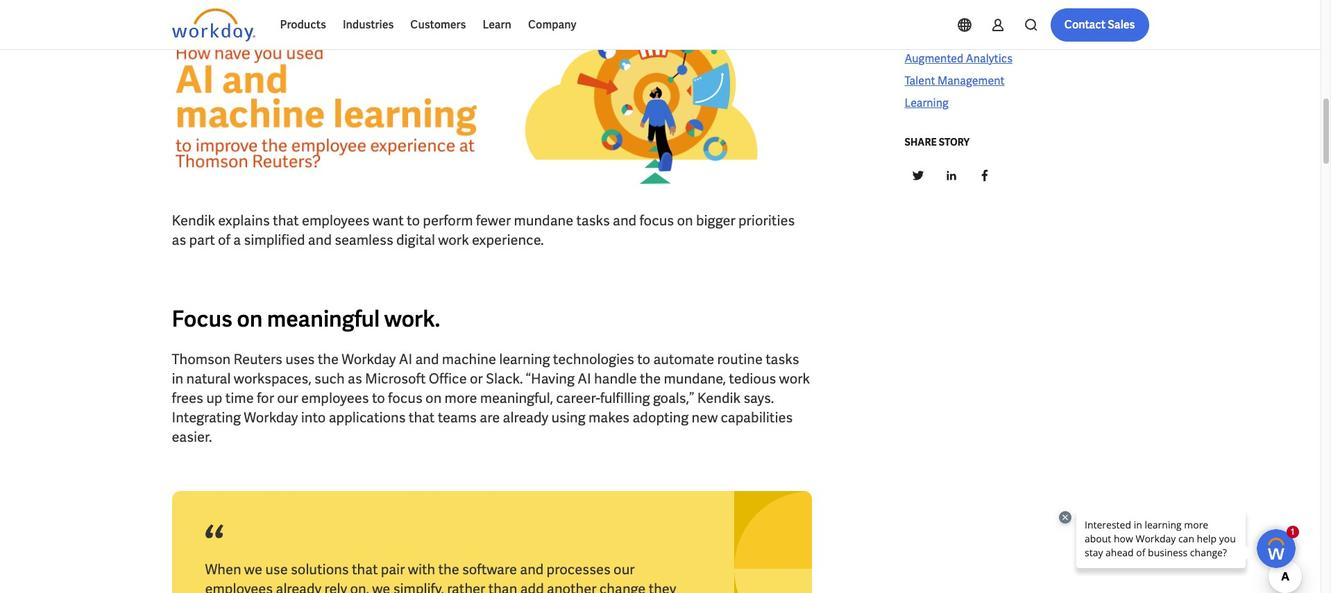 Task type: describe. For each thing, give the bounding box(es) containing it.
human
[[905, 7, 942, 22]]

automate
[[653, 351, 714, 369]]

kendik inside thomson reuters uses the workday ai and machine learning technologies to automate routine tasks in natural workspaces, such as microsoft office or slack. "having ai handle the mundane, tedious work frees up time for our employees to focus on more meaningful, career-fulfilling goals," kendik says. integrating workday into applications that teams are already using makes adopting new capabilities easier.
[[697, 389, 741, 407]]

meaningful
[[267, 305, 380, 334]]

contact sales link
[[1051, 8, 1149, 42]]

story
[[939, 136, 970, 149]]

another
[[547, 580, 597, 594]]

focus inside kendik explains that employees want to perform fewer mundane tasks and focus on bigger priorities as part of a simplified and seamless digital work experience.
[[640, 212, 674, 230]]

work inside kendik explains that employees want to perform fewer mundane tasks and focus on bigger priorities as part of a simplified and seamless digital work experience.
[[438, 231, 469, 249]]

sales
[[1108, 17, 1135, 32]]

1 horizontal spatial we
[[372, 580, 390, 594]]

to inside kendik explains that employees want to perform fewer mundane tasks and focus on bigger priorities as part of a simplified and seamless digital work experience.
[[407, 212, 420, 230]]

share
[[905, 136, 937, 149]]

tasks inside thomson reuters uses the workday ai and machine learning technologies to automate routine tasks in natural workspaces, such as microsoft office or slack. "having ai handle the mundane, tedious work frees up time for our employees to focus on more meaningful, career-fulfilling goals," kendik says. integrating workday into applications that teams are already using makes adopting new capabilities easier.
[[766, 351, 799, 369]]

fewer
[[476, 212, 511, 230]]

want
[[373, 212, 404, 230]]

'' image
[[172, 8, 812, 189]]

the inside when we use solutions that pair with the software and processes our employees already rely on, we simplify, rather than add another change the
[[438, 561, 459, 579]]

a
[[233, 231, 241, 249]]

add
[[520, 580, 544, 594]]

contact sales
[[1065, 17, 1135, 32]]

already inside thomson reuters uses the workday ai and machine learning technologies to automate routine tasks in natural workspaces, such as microsoft office or slack. "having ai handle the mundane, tedious work frees up time for our employees to focus on more meaningful, career-fulfilling goals," kendik says. integrating workday into applications that teams are already using makes adopting new capabilities easier.
[[503, 409, 549, 427]]

customers
[[410, 17, 466, 32]]

change
[[600, 580, 646, 594]]

when
[[205, 561, 241, 579]]

learn button
[[474, 8, 520, 42]]

work.
[[384, 305, 440, 334]]

part
[[189, 231, 215, 249]]

goals,"
[[653, 389, 694, 407]]

2 vertical spatial to
[[372, 389, 385, 407]]

kendik explains that employees want to perform fewer mundane tasks and focus on bigger priorities as part of a simplified and seamless digital work experience.
[[172, 212, 795, 249]]

augmented analytics link
[[905, 51, 1013, 67]]

talent management link
[[905, 73, 1005, 90]]

when we use solutions that pair with the software and processes our employees already rely on, we simplify, rather than add another change the
[[205, 561, 676, 594]]

capabilities
[[721, 409, 793, 427]]

kendik inside kendik explains that employees want to perform fewer mundane tasks and focus on bigger priorities as part of a simplified and seamless digital work experience.
[[172, 212, 215, 230]]

customers button
[[402, 8, 474, 42]]

digital
[[396, 231, 435, 249]]

go to the homepage image
[[172, 8, 255, 42]]

learning
[[905, 96, 949, 110]]

bigger
[[696, 212, 736, 230]]

data hub
[[905, 29, 952, 44]]

human capital management
[[905, 7, 1049, 22]]

says.
[[744, 389, 774, 407]]

hub
[[931, 29, 952, 44]]

simplify,
[[393, 580, 444, 594]]

focus on meaningful work.
[[172, 305, 440, 334]]

already inside when we use solutions that pair with the software and processes our employees already rely on, we simplify, rather than add another change the
[[276, 580, 322, 594]]

adopting
[[633, 409, 689, 427]]

slack.
[[486, 370, 523, 388]]

thomson reuters uses the workday ai and machine learning technologies to automate routine tasks in natural workspaces, such as microsoft office or slack. "having ai handle the mundane, tedious work frees up time for our employees to focus on more meaningful, career-fulfilling goals," kendik says. integrating workday into applications that teams are already using makes adopting new capabilities easier.
[[172, 351, 810, 446]]

rather
[[447, 580, 485, 594]]

in
[[172, 370, 183, 388]]

as inside kendik explains that employees want to perform fewer mundane tasks and focus on bigger priorities as part of a simplified and seamless digital work experience.
[[172, 231, 186, 249]]

talent
[[905, 74, 935, 88]]

of
[[218, 231, 230, 249]]

products button
[[272, 8, 335, 42]]

1 vertical spatial workday
[[244, 409, 298, 427]]

teams
[[438, 409, 477, 427]]

experience.
[[472, 231, 544, 249]]

1 vertical spatial management
[[938, 74, 1005, 88]]

contact
[[1065, 17, 1106, 32]]

that inside kendik explains that employees want to perform fewer mundane tasks and focus on bigger priorities as part of a simplified and seamless digital work experience.
[[273, 212, 299, 230]]

solutions
[[291, 561, 349, 579]]

with
[[408, 561, 435, 579]]

handle
[[594, 370, 637, 388]]

for
[[257, 389, 274, 407]]

tasks inside kendik explains that employees want to perform fewer mundane tasks and focus on bigger priorities as part of a simplified and seamless digital work experience.
[[577, 212, 610, 230]]

analytics
[[966, 51, 1013, 66]]

up
[[206, 389, 222, 407]]

learning
[[499, 351, 550, 369]]

our inside thomson reuters uses the workday ai and machine learning technologies to automate routine tasks in natural workspaces, such as microsoft office or slack. "having ai handle the mundane, tedious work frees up time for our employees to focus on more meaningful, career-fulfilling goals," kendik says. integrating workday into applications that teams are already using makes adopting new capabilities easier.
[[277, 389, 298, 407]]

such
[[315, 370, 345, 388]]

more
[[445, 389, 477, 407]]

fulfilling
[[600, 389, 650, 407]]

rely
[[324, 580, 347, 594]]

reuters
[[234, 351, 282, 369]]

pair
[[381, 561, 405, 579]]

as inside thomson reuters uses the workday ai and machine learning technologies to automate routine tasks in natural workspaces, such as microsoft office or slack. "having ai handle the mundane, tedious work frees up time for our employees to focus on more meaningful, career-fulfilling goals," kendik says. integrating workday into applications that teams are already using makes adopting new capabilities easier.
[[348, 370, 362, 388]]

industries
[[343, 17, 394, 32]]

technologies
[[553, 351, 634, 369]]

seamless
[[335, 231, 393, 249]]

easier.
[[172, 428, 212, 446]]

software
[[462, 561, 517, 579]]

focus
[[172, 305, 232, 334]]

uses
[[285, 351, 315, 369]]

machine
[[442, 351, 496, 369]]

applications
[[329, 409, 406, 427]]



Task type: vqa. For each thing, say whether or not it's contained in the screenshot.
when
yes



Task type: locate. For each thing, give the bounding box(es) containing it.
0 vertical spatial our
[[277, 389, 298, 407]]

products
[[280, 17, 326, 32]]

mundane,
[[664, 370, 726, 388]]

1 vertical spatial kendik
[[697, 389, 741, 407]]

2 vertical spatial on
[[426, 389, 442, 407]]

are
[[480, 409, 500, 427]]

2 vertical spatial the
[[438, 561, 459, 579]]

0 vertical spatial kendik
[[172, 212, 215, 230]]

0 horizontal spatial as
[[172, 231, 186, 249]]

1 vertical spatial our
[[614, 561, 635, 579]]

talent management
[[905, 74, 1005, 88]]

and
[[613, 212, 637, 230], [308, 231, 332, 249], [415, 351, 439, 369], [520, 561, 544, 579]]

workday up "microsoft"
[[342, 351, 396, 369]]

workday down for
[[244, 409, 298, 427]]

data hub link
[[905, 28, 952, 45]]

0 horizontal spatial workday
[[244, 409, 298, 427]]

0 vertical spatial the
[[318, 351, 339, 369]]

that
[[273, 212, 299, 230], [409, 409, 435, 427], [352, 561, 378, 579]]

on inside thomson reuters uses the workday ai and machine learning technologies to automate routine tasks in natural workspaces, such as microsoft office or slack. "having ai handle the mundane, tedious work frees up time for our employees to focus on more meaningful, career-fulfilling goals," kendik says. integrating workday into applications that teams are already using makes adopting new capabilities easier.
[[426, 389, 442, 407]]

meaningful,
[[480, 389, 553, 407]]

our up change
[[614, 561, 635, 579]]

ai
[[399, 351, 412, 369], [578, 370, 591, 388]]

capital
[[944, 7, 980, 22]]

to up 'digital' on the top
[[407, 212, 420, 230]]

workday
[[342, 351, 396, 369], [244, 409, 298, 427]]

already down meaningful,
[[503, 409, 549, 427]]

into
[[301, 409, 326, 427]]

2 horizontal spatial on
[[677, 212, 693, 230]]

on down office
[[426, 389, 442, 407]]

management down the augmented analytics link in the top of the page
[[938, 74, 1005, 88]]

ai up "microsoft"
[[399, 351, 412, 369]]

we
[[244, 561, 262, 579], [372, 580, 390, 594]]

1 horizontal spatial the
[[438, 561, 459, 579]]

kendik up new
[[697, 389, 741, 407]]

0 vertical spatial as
[[172, 231, 186, 249]]

employees inside thomson reuters uses the workday ai and machine learning technologies to automate routine tasks in natural workspaces, such as microsoft office or slack. "having ai handle the mundane, tedious work frees up time for our employees to focus on more meaningful, career-fulfilling goals," kendik says. integrating workday into applications that teams are already using makes adopting new capabilities easier.
[[301, 389, 369, 407]]

2 vertical spatial employees
[[205, 580, 273, 594]]

employees down "such" on the left of page
[[301, 389, 369, 407]]

the
[[318, 351, 339, 369], [640, 370, 661, 388], [438, 561, 459, 579]]

kendik up part
[[172, 212, 215, 230]]

company button
[[520, 8, 585, 42]]

0 vertical spatial we
[[244, 561, 262, 579]]

priorities
[[739, 212, 795, 230]]

0 horizontal spatial focus
[[388, 389, 423, 407]]

management up analytics
[[982, 7, 1049, 22]]

1 horizontal spatial as
[[348, 370, 362, 388]]

tedious
[[729, 370, 776, 388]]

0 vertical spatial that
[[273, 212, 299, 230]]

1 vertical spatial focus
[[388, 389, 423, 407]]

focus down "microsoft"
[[388, 389, 423, 407]]

kendik
[[172, 212, 215, 230], [697, 389, 741, 407]]

frees
[[172, 389, 203, 407]]

2 vertical spatial that
[[352, 561, 378, 579]]

1 vertical spatial we
[[372, 580, 390, 594]]

already
[[503, 409, 549, 427], [276, 580, 322, 594]]

employees inside kendik explains that employees want to perform fewer mundane tasks and focus on bigger priorities as part of a simplified and seamless digital work experience.
[[302, 212, 370, 230]]

human capital management link
[[905, 6, 1049, 23]]

0 vertical spatial work
[[438, 231, 469, 249]]

0 horizontal spatial the
[[318, 351, 339, 369]]

already down solutions
[[276, 580, 322, 594]]

0 vertical spatial employees
[[302, 212, 370, 230]]

0 horizontal spatial tasks
[[577, 212, 610, 230]]

augmented analytics
[[905, 51, 1013, 66]]

0 vertical spatial to
[[407, 212, 420, 230]]

microsoft
[[365, 370, 426, 388]]

the up "such" on the left of page
[[318, 351, 339, 369]]

1 vertical spatial the
[[640, 370, 661, 388]]

1 horizontal spatial on
[[426, 389, 442, 407]]

0 horizontal spatial that
[[273, 212, 299, 230]]

tasks
[[577, 212, 610, 230], [766, 351, 799, 369]]

0 horizontal spatial we
[[244, 561, 262, 579]]

1 vertical spatial on
[[237, 305, 263, 334]]

we left 'use'
[[244, 561, 262, 579]]

focus inside thomson reuters uses the workday ai and machine learning technologies to automate routine tasks in natural workspaces, such as microsoft office or slack. "having ai handle the mundane, tedious work frees up time for our employees to focus on more meaningful, career-fulfilling goals," kendik says. integrating workday into applications that teams are already using makes adopting new capabilities easier.
[[388, 389, 423, 407]]

tasks up tedious
[[766, 351, 799, 369]]

1 horizontal spatial that
[[352, 561, 378, 579]]

integrating
[[172, 409, 241, 427]]

routine
[[717, 351, 763, 369]]

employees up seamless
[[302, 212, 370, 230]]

and inside thomson reuters uses the workday ai and machine learning technologies to automate routine tasks in natural workspaces, such as microsoft office or slack. "having ai handle the mundane, tedious work frees up time for our employees to focus on more meaningful, career-fulfilling goals," kendik says. integrating workday into applications that teams are already using makes adopting new capabilities easier.
[[415, 351, 439, 369]]

and inside when we use solutions that pair with the software and processes our employees already rely on, we simplify, rather than add another change the
[[520, 561, 544, 579]]

focus
[[640, 212, 674, 230], [388, 389, 423, 407]]

workspaces,
[[234, 370, 312, 388]]

0 vertical spatial focus
[[640, 212, 674, 230]]

on up reuters
[[237, 305, 263, 334]]

1 horizontal spatial ai
[[578, 370, 591, 388]]

we down pair
[[372, 580, 390, 594]]

employees
[[302, 212, 370, 230], [301, 389, 369, 407], [205, 580, 273, 594]]

0 horizontal spatial ai
[[399, 351, 412, 369]]

as right "such" on the left of page
[[348, 370, 362, 388]]

work inside thomson reuters uses the workday ai and machine learning technologies to automate routine tasks in natural workspaces, such as microsoft office or slack. "having ai handle the mundane, tedious work frees up time for our employees to focus on more meaningful, career-fulfilling goals," kendik says. integrating workday into applications that teams are already using makes adopting new capabilities easier.
[[779, 370, 810, 388]]

or
[[470, 370, 483, 388]]

employees inside when we use solutions that pair with the software and processes our employees already rely on, we simplify, rather than add another change the
[[205, 580, 273, 594]]

use
[[265, 561, 288, 579]]

0 vertical spatial ai
[[399, 351, 412, 369]]

on left bigger
[[677, 212, 693, 230]]

1 horizontal spatial to
[[407, 212, 420, 230]]

1 vertical spatial employees
[[301, 389, 369, 407]]

work right tedious
[[779, 370, 810, 388]]

1 vertical spatial tasks
[[766, 351, 799, 369]]

the up rather
[[438, 561, 459, 579]]

1 horizontal spatial already
[[503, 409, 549, 427]]

industries button
[[335, 8, 402, 42]]

share story
[[905, 136, 970, 149]]

1 vertical spatial work
[[779, 370, 810, 388]]

0 horizontal spatial already
[[276, 580, 322, 594]]

2 horizontal spatial to
[[637, 351, 651, 369]]

simplified
[[244, 231, 305, 249]]

1 horizontal spatial workday
[[342, 351, 396, 369]]

1 vertical spatial to
[[637, 351, 651, 369]]

to
[[407, 212, 420, 230], [637, 351, 651, 369], [372, 389, 385, 407]]

explains
[[218, 212, 270, 230]]

as
[[172, 231, 186, 249], [348, 370, 362, 388]]

than
[[488, 580, 517, 594]]

that inside when we use solutions that pair with the software and processes our employees already rely on, we simplify, rather than add another change the
[[352, 561, 378, 579]]

0 horizontal spatial kendik
[[172, 212, 215, 230]]

0 vertical spatial already
[[503, 409, 549, 427]]

our right for
[[277, 389, 298, 407]]

processes
[[547, 561, 611, 579]]

using
[[551, 409, 586, 427]]

employees down when
[[205, 580, 273, 594]]

that up on,
[[352, 561, 378, 579]]

that up simplified
[[273, 212, 299, 230]]

career-
[[556, 389, 600, 407]]

tasks right the 'mundane'
[[577, 212, 610, 230]]

thomson
[[172, 351, 231, 369]]

that left teams
[[409, 409, 435, 427]]

0 vertical spatial on
[[677, 212, 693, 230]]

natural
[[186, 370, 231, 388]]

on,
[[350, 580, 369, 594]]

makes
[[589, 409, 630, 427]]

ai up career-
[[578, 370, 591, 388]]

0 horizontal spatial our
[[277, 389, 298, 407]]

2 horizontal spatial the
[[640, 370, 661, 388]]

our inside when we use solutions that pair with the software and processes our employees already rely on, we simplify, rather than add another change the
[[614, 561, 635, 579]]

1 horizontal spatial our
[[614, 561, 635, 579]]

0 horizontal spatial to
[[372, 389, 385, 407]]

1 vertical spatial that
[[409, 409, 435, 427]]

learning link
[[905, 95, 949, 112]]

0 horizontal spatial on
[[237, 305, 263, 334]]

2 horizontal spatial that
[[409, 409, 435, 427]]

to left automate
[[637, 351, 651, 369]]

work down perform
[[438, 231, 469, 249]]

to up applications
[[372, 389, 385, 407]]

1 vertical spatial already
[[276, 580, 322, 594]]

1 vertical spatial ai
[[578, 370, 591, 388]]

that inside thomson reuters uses the workday ai and machine learning technologies to automate routine tasks in natural workspaces, such as microsoft office or slack. "having ai handle the mundane, tedious work frees up time for our employees to focus on more meaningful, career-fulfilling goals," kendik says. integrating workday into applications that teams are already using makes adopting new capabilities easier.
[[409, 409, 435, 427]]

1 horizontal spatial kendik
[[697, 389, 741, 407]]

0 vertical spatial tasks
[[577, 212, 610, 230]]

learn
[[483, 17, 512, 32]]

as left part
[[172, 231, 186, 249]]

"having
[[526, 370, 575, 388]]

office
[[429, 370, 467, 388]]

time
[[225, 389, 254, 407]]

0 horizontal spatial work
[[438, 231, 469, 249]]

mundane
[[514, 212, 574, 230]]

new
[[692, 409, 718, 427]]

augmented
[[905, 51, 964, 66]]

1 vertical spatial as
[[348, 370, 362, 388]]

focus left bigger
[[640, 212, 674, 230]]

0 vertical spatial management
[[982, 7, 1049, 22]]

0 vertical spatial workday
[[342, 351, 396, 369]]

1 horizontal spatial work
[[779, 370, 810, 388]]

data
[[905, 29, 929, 44]]

on inside kendik explains that employees want to perform fewer mundane tasks and focus on bigger priorities as part of a simplified and seamless digital work experience.
[[677, 212, 693, 230]]

1 horizontal spatial focus
[[640, 212, 674, 230]]

the up goals,"
[[640, 370, 661, 388]]

on
[[677, 212, 693, 230], [237, 305, 263, 334], [426, 389, 442, 407]]

1 horizontal spatial tasks
[[766, 351, 799, 369]]



